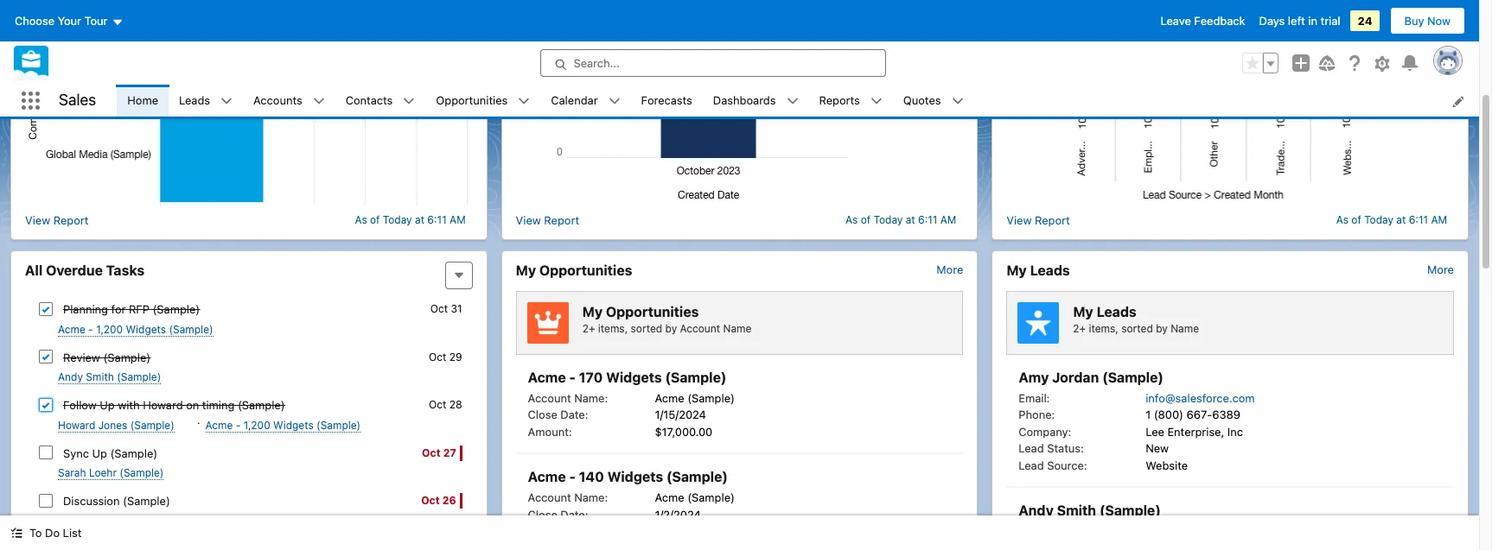 Task type: describe. For each thing, give the bounding box(es) containing it.
1 vertical spatial andy
[[1019, 503, 1054, 519]]

amy
[[1019, 370, 1049, 385]]

close for acme - 170 widgets (sample)
[[528, 408, 558, 422]]

text default image for calendar
[[608, 95, 621, 108]]

my leads 2+ items, sorted by name
[[1074, 305, 1200, 336]]

leads list item
[[169, 85, 243, 117]]

- for acme - 1,200 widgets (sample)
[[236, 419, 241, 432]]

as for 1st view report link from the right
[[1337, 214, 1349, 227]]

acme left 170
[[528, 370, 566, 385]]

to do list
[[29, 527, 82, 541]]

1
[[1146, 408, 1151, 422]]

31
[[451, 303, 462, 316]]

oct 29
[[429, 351, 462, 364]]

2+ for my opportunities
[[583, 323, 595, 336]]

sorted for opportunities
[[631, 323, 663, 336]]

adelson
[[88, 515, 128, 528]]

oct for sync up (sample)
[[422, 447, 441, 460]]

amount:
[[528, 425, 572, 439]]

calendar
[[551, 93, 598, 107]]

accounts link
[[243, 85, 313, 117]]

as of today at 6:​11 am for third view report link from the right
[[355, 214, 466, 227]]

planning
[[63, 303, 108, 317]]

29
[[449, 351, 462, 364]]

phone:
[[1019, 408, 1055, 422]]

items, for leads
[[1089, 323, 1119, 336]]

buy now
[[1405, 14, 1451, 28]]

oct for discussion (sample)
[[421, 495, 440, 508]]

show more my leads records element
[[1428, 263, 1455, 277]]

leave feedback
[[1161, 14, 1246, 28]]

andy inside review (sample) andy smith (sample)
[[58, 371, 83, 384]]

140
[[579, 470, 604, 485]]

calendar list item
[[541, 85, 631, 117]]

widgets for acme - 170 widgets (sample)
[[606, 370, 662, 385]]

- for acme - 170 widgets (sample)
[[569, 370, 576, 385]]

my for my leads
[[1007, 263, 1027, 278]]

trial
[[1321, 14, 1341, 28]]

by for leads
[[1156, 323, 1168, 336]]

accounts
[[253, 93, 302, 107]]

oct for follow up with howard on timing (sample)
[[429, 399, 447, 412]]

1,200 inside 'planning for rfp (sample) acme - 1,200 widgets (sample)'
[[96, 323, 123, 336]]

rfp
[[129, 303, 150, 317]]

tasks
[[106, 263, 144, 278]]

more for amy jordan (sample)
[[1428, 263, 1455, 277]]

my for my leads 2+ items, sorted by name
[[1074, 305, 1094, 320]]

email:
[[1019, 391, 1050, 405]]

loehr
[[89, 467, 117, 480]]

28
[[449, 399, 462, 412]]

acme - 1,200 widgets (sample) link for "planning for rfp (sample)" link
[[58, 323, 213, 337]]

text default image for leads
[[221, 95, 233, 108]]

leads link
[[169, 85, 221, 117]]

as for third view report link from the right
[[355, 214, 367, 227]]

text default image for dashboards
[[787, 95, 799, 108]]

6:​11 for second view report link from right
[[918, 214, 938, 227]]

inc
[[1228, 425, 1244, 439]]

website
[[1146, 459, 1188, 473]]

sales
[[59, 91, 96, 109]]

acme left 140
[[528, 470, 566, 485]]

of for 1st view report link from the right
[[1352, 214, 1362, 227]]

enterprise,
[[1168, 425, 1225, 439]]

review (sample) link
[[63, 351, 151, 365]]

name inside my leads 2+ items, sorted by name
[[1171, 323, 1200, 336]]

acme (sample) for acme - 170 widgets (sample)
[[655, 391, 735, 405]]

text default image for reports
[[871, 95, 883, 108]]

andy smith (sample)
[[1019, 503, 1161, 519]]

jones
[[98, 419, 127, 432]]

date: for 140
[[561, 508, 589, 522]]

review
[[63, 351, 100, 365]]

feedback
[[1195, 14, 1246, 28]]

overdue
[[46, 263, 103, 278]]

all
[[25, 263, 43, 278]]

forecasts
[[641, 93, 693, 107]]

as for second view report link from right
[[846, 214, 858, 227]]

oct 26
[[421, 495, 456, 508]]

account name: for 140
[[528, 491, 608, 505]]

account for acme - 140 widgets (sample)
[[528, 491, 571, 505]]

acme up 1/2/2024 at the bottom of the page
[[655, 491, 685, 505]]

all overdue tasks
[[25, 263, 144, 278]]

acme - 1,200 widgets (sample)
[[205, 419, 361, 432]]

on
[[186, 399, 199, 413]]

lee
[[1146, 425, 1165, 439]]

account for acme - 170 widgets (sample)
[[528, 391, 571, 405]]

24
[[1358, 14, 1373, 28]]

buy now button
[[1390, 7, 1466, 35]]

andy smith (sample) link for review (sample)
[[58, 371, 161, 385]]

left
[[1288, 14, 1306, 28]]

report for third view report link from the right
[[53, 213, 89, 227]]

choose
[[15, 14, 55, 28]]

close date: for 170
[[528, 408, 589, 422]]

to do list button
[[0, 516, 92, 551]]

2+ for my leads
[[1074, 323, 1086, 336]]

home
[[127, 93, 158, 107]]

days
[[1260, 14, 1285, 28]]

my leads link
[[1007, 262, 1070, 279]]

am for second view report link from right
[[941, 214, 957, 227]]

170
[[579, 370, 603, 385]]

close date: for 140
[[528, 508, 589, 522]]

as of today at 6:​11 am for 1st view report link from the right
[[1337, 214, 1448, 227]]

items, for opportunities
[[598, 323, 628, 336]]

account name: for 170
[[528, 391, 608, 405]]

with
[[118, 399, 140, 413]]

follow up with howard on timing (sample)
[[63, 399, 285, 413]]

reports link
[[809, 85, 871, 117]]

acme (sample) for acme - 140 widgets (sample)
[[655, 491, 735, 505]]

text default image for accounts
[[313, 95, 325, 108]]

calendar link
[[541, 85, 608, 117]]

opportunities for my opportunities 2+ items, sorted by account name
[[606, 305, 699, 320]]

leave
[[1161, 14, 1192, 28]]

oct 28
[[429, 399, 462, 412]]

list
[[63, 527, 82, 541]]

lee enterprise, inc
[[1146, 425, 1244, 439]]

sync up (sample) link
[[63, 447, 158, 461]]

dashboards link
[[703, 85, 787, 117]]

sarah loehr (sample) link
[[58, 467, 164, 481]]

dashboards list item
[[703, 85, 809, 117]]

my opportunities
[[516, 263, 632, 278]]

source:
[[1048, 459, 1088, 473]]

forecasts link
[[631, 85, 703, 117]]

your
[[58, 14, 81, 28]]

david adelson (sample) link
[[58, 515, 175, 529]]

search...
[[574, 56, 620, 70]]

discussion (sample) link
[[63, 495, 170, 509]]

to
[[29, 527, 42, 541]]

up for (sample)
[[92, 447, 107, 461]]

contacts
[[346, 93, 393, 107]]

info@salesforce.com link
[[1146, 391, 1255, 405]]



Task type: locate. For each thing, give the bounding box(es) containing it.
oct left "31"
[[430, 303, 448, 316]]

1 horizontal spatial view
[[516, 213, 541, 227]]

2 horizontal spatial text default image
[[518, 95, 530, 108]]

lead source:
[[1019, 459, 1088, 473]]

2+ inside my leads 2+ items, sorted by name
[[1074, 323, 1086, 336]]

oct left 26
[[421, 495, 440, 508]]

sorted
[[631, 323, 663, 336], [1122, 323, 1153, 336]]

by for opportunities
[[665, 323, 677, 336]]

1 horizontal spatial andy smith (sample) link
[[1019, 501, 1442, 551]]

close up amount:
[[528, 408, 558, 422]]

1 horizontal spatial as of today at 6:​11 am
[[846, 214, 957, 227]]

1 vertical spatial date:
[[561, 508, 589, 522]]

1/2/2024
[[655, 508, 701, 522]]

name: for 140
[[574, 491, 608, 505]]

2 name: from the top
[[574, 491, 608, 505]]

oct left 27
[[422, 447, 441, 460]]

1 date: from the top
[[561, 408, 589, 422]]

3 6:​11 from the left
[[1409, 214, 1429, 227]]

0 vertical spatial leads
[[179, 93, 210, 107]]

acme up 1/15/2024
[[655, 391, 685, 405]]

3 today from the left
[[1365, 214, 1394, 227]]

view report for 1st view report link from the right
[[1007, 213, 1070, 227]]

0 horizontal spatial report
[[53, 213, 89, 227]]

smith
[[86, 371, 114, 384], [1057, 503, 1097, 519]]

home link
[[117, 85, 169, 117]]

(800)
[[1154, 408, 1184, 422]]

1 horizontal spatial by
[[1156, 323, 1168, 336]]

6389
[[1213, 408, 1241, 422]]

667-
[[1187, 408, 1213, 422]]

2 vertical spatial account
[[528, 491, 571, 505]]

1 horizontal spatial 1,200
[[244, 419, 270, 432]]

text default image left 'accounts' link
[[221, 95, 233, 108]]

text default image right contacts
[[403, 95, 415, 108]]

2 date: from the top
[[561, 508, 589, 522]]

1 horizontal spatial view report
[[516, 213, 580, 227]]

close
[[528, 408, 558, 422], [528, 508, 558, 522]]

leads for my leads 2+ items, sorted by name
[[1097, 305, 1137, 320]]

oct left 29
[[429, 351, 447, 364]]

sorted up acme - 170 widgets (sample)
[[631, 323, 663, 336]]

0 horizontal spatial of
[[370, 214, 380, 227]]

2 view report from the left
[[516, 213, 580, 227]]

lead
[[1019, 442, 1044, 456], [1019, 459, 1044, 473]]

oct 27
[[422, 447, 456, 460]]

- inside 'planning for rfp (sample) acme - 1,200 widgets (sample)'
[[88, 323, 93, 336]]

quotes
[[904, 93, 941, 107]]

acme - 170 widgets (sample)
[[528, 370, 727, 385]]

1 close from the top
[[528, 408, 558, 422]]

0 horizontal spatial as of today at 6:​11 am
[[355, 214, 466, 227]]

0 vertical spatial close
[[528, 408, 558, 422]]

2 horizontal spatial view report
[[1007, 213, 1070, 227]]

1 account name: from the top
[[528, 391, 608, 405]]

2 acme (sample) from the top
[[655, 491, 735, 505]]

1 vertical spatial acme - 1,200 widgets (sample) link
[[205, 419, 361, 433]]

1 acme (sample) from the top
[[655, 391, 735, 405]]

1 as of today at 6:​11 am from the left
[[355, 214, 466, 227]]

by up info@salesforce.com
[[1156, 323, 1168, 336]]

$17,000.00
[[655, 425, 713, 439]]

contacts list item
[[335, 85, 426, 117]]

andy smith (sample) link
[[58, 371, 161, 385], [1019, 501, 1442, 551]]

new
[[1146, 442, 1169, 456]]

text default image left to
[[10, 528, 22, 540]]

text default image left calendar link
[[518, 95, 530, 108]]

1 horizontal spatial sorted
[[1122, 323, 1153, 336]]

more link
[[937, 263, 964, 277], [1428, 263, 1455, 277]]

choose your tour
[[15, 14, 108, 28]]

my inside my opportunities 2+ items, sorted by account name
[[583, 305, 603, 320]]

3 am from the left
[[1432, 214, 1448, 227]]

0 horizontal spatial view
[[25, 213, 50, 227]]

1 vertical spatial account name:
[[528, 491, 608, 505]]

do
[[45, 527, 60, 541]]

3 view report from the left
[[1007, 213, 1070, 227]]

2 horizontal spatial today
[[1365, 214, 1394, 227]]

by up acme - 170 widgets (sample)
[[665, 323, 677, 336]]

account name: down 170
[[528, 391, 608, 405]]

list containing home
[[117, 85, 1480, 117]]

show more my opportunities records element
[[937, 263, 964, 277]]

0 horizontal spatial more link
[[937, 263, 964, 277]]

by inside my opportunities 2+ items, sorted by account name
[[665, 323, 677, 336]]

1 (800) 667-6389
[[1146, 408, 1241, 422]]

up
[[100, 399, 115, 413], [92, 447, 107, 461]]

at for third view report link from the right
[[415, 214, 425, 227]]

oct
[[430, 303, 448, 316], [429, 351, 447, 364], [429, 399, 447, 412], [422, 447, 441, 460], [421, 495, 440, 508]]

date: for 170
[[561, 408, 589, 422]]

by
[[665, 323, 677, 336], [1156, 323, 1168, 336]]

items, up amy jordan (sample)
[[1089, 323, 1119, 336]]

text default image inside reports "list item"
[[871, 95, 883, 108]]

am for third view report link from the right
[[450, 214, 466, 227]]

text default image
[[221, 95, 233, 108], [608, 95, 621, 108], [787, 95, 799, 108], [871, 95, 883, 108], [952, 95, 964, 108], [10, 528, 22, 540]]

2 as from the left
[[846, 214, 858, 227]]

1 vertical spatial name:
[[574, 491, 608, 505]]

widgets inside 'planning for rfp (sample) acme - 1,200 widgets (sample)'
[[126, 323, 166, 336]]

view report up my leads link
[[1007, 213, 1070, 227]]

1 horizontal spatial more link
[[1428, 263, 1455, 277]]

items, up acme - 170 widgets (sample)
[[598, 323, 628, 336]]

report
[[53, 213, 89, 227], [544, 213, 580, 227], [1035, 213, 1070, 227]]

dashboards
[[713, 93, 776, 107]]

2+ inside my opportunities 2+ items, sorted by account name
[[583, 323, 595, 336]]

opportunities list item
[[426, 85, 541, 117]]

text default image inside calendar list item
[[608, 95, 621, 108]]

view report link up my leads link
[[1007, 212, 1070, 229]]

close date: down 140
[[528, 508, 589, 522]]

0 horizontal spatial view report link
[[25, 212, 89, 229]]

andy down review
[[58, 371, 83, 384]]

opportunities inside the my opportunities link
[[540, 263, 632, 278]]

text default image right reports on the top right of the page
[[871, 95, 883, 108]]

of for third view report link from the right
[[370, 214, 380, 227]]

opportunities link
[[426, 85, 518, 117]]

list
[[117, 85, 1480, 117]]

at for second view report link from right
[[906, 214, 916, 227]]

now
[[1428, 14, 1451, 28]]

close date: up amount:
[[528, 408, 589, 422]]

0 horizontal spatial by
[[665, 323, 677, 336]]

2 name from the left
[[1171, 323, 1200, 336]]

1 horizontal spatial items,
[[1089, 323, 1119, 336]]

1 vertical spatial 1,200
[[244, 419, 270, 432]]

27
[[443, 447, 456, 460]]

follow
[[63, 399, 97, 413]]

0 horizontal spatial 6:​11
[[428, 214, 447, 227]]

1 horizontal spatial text default image
[[403, 95, 415, 108]]

2 sorted from the left
[[1122, 323, 1153, 336]]

0 vertical spatial account
[[680, 323, 721, 336]]

my inside my leads 2+ items, sorted by name
[[1074, 305, 1094, 320]]

2 more from the left
[[1428, 263, 1455, 277]]

follow up with howard on timing (sample) link
[[63, 399, 285, 413]]

lead for lead source:
[[1019, 459, 1044, 473]]

1 name from the left
[[723, 323, 752, 336]]

2 lead from the top
[[1019, 459, 1044, 473]]

report for 1st view report link from the right
[[1035, 213, 1070, 227]]

0 horizontal spatial items,
[[598, 323, 628, 336]]

1 vertical spatial andy smith (sample) link
[[1019, 501, 1442, 551]]

1 2+ from the left
[[583, 323, 595, 336]]

david
[[58, 515, 86, 528]]

acme - 140 widgets (sample)
[[528, 470, 728, 485]]

2 close from the top
[[528, 508, 558, 522]]

1 by from the left
[[665, 323, 677, 336]]

text default image right calendar
[[608, 95, 621, 108]]

text default image inside leads list item
[[221, 95, 233, 108]]

0 horizontal spatial view report
[[25, 213, 89, 227]]

-
[[88, 323, 93, 336], [569, 370, 576, 385], [236, 419, 241, 432], [569, 470, 576, 485]]

1 view report link from the left
[[25, 212, 89, 229]]

more link for amy jordan (sample)
[[1428, 263, 1455, 277]]

of
[[370, 214, 380, 227], [861, 214, 871, 227], [1352, 214, 1362, 227]]

report for second view report link from right
[[544, 213, 580, 227]]

- left 140
[[569, 470, 576, 485]]

acme (sample)
[[655, 391, 735, 405], [655, 491, 735, 505]]

1 vertical spatial close date:
[[528, 508, 589, 522]]

jordan
[[1053, 370, 1099, 385]]

1 at from the left
[[415, 214, 425, 227]]

opportunities for my opportunities
[[540, 263, 632, 278]]

1 horizontal spatial howard
[[143, 399, 183, 413]]

1 vertical spatial howard
[[58, 419, 95, 432]]

1 vertical spatial up
[[92, 447, 107, 461]]

view report for second view report link from right
[[516, 213, 580, 227]]

0 horizontal spatial andy
[[58, 371, 83, 384]]

text default image inside contacts list item
[[403, 95, 415, 108]]

2 horizontal spatial of
[[1352, 214, 1362, 227]]

0 vertical spatial date:
[[561, 408, 589, 422]]

sync
[[63, 447, 89, 461]]

reports list item
[[809, 85, 893, 117]]

name: down 170
[[574, 391, 608, 405]]

andy down lead source:
[[1019, 503, 1054, 519]]

items, inside my leads 2+ items, sorted by name
[[1089, 323, 1119, 336]]

view up my leads
[[1007, 213, 1032, 227]]

1 items, from the left
[[598, 323, 628, 336]]

1 horizontal spatial andy
[[1019, 503, 1054, 519]]

0 horizontal spatial andy smith (sample) link
[[58, 371, 161, 385]]

at for 1st view report link from the right
[[1397, 214, 1406, 227]]

0 vertical spatial close date:
[[528, 408, 589, 422]]

view report link up overdue
[[25, 212, 89, 229]]

text default image inside quotes list item
[[952, 95, 964, 108]]

sorted inside my leads 2+ items, sorted by name
[[1122, 323, 1153, 336]]

6:​11 for third view report link from the right
[[428, 214, 447, 227]]

0 horizontal spatial today
[[383, 214, 412, 227]]

2 horizontal spatial am
[[1432, 214, 1448, 227]]

0 vertical spatial andy smith (sample) link
[[58, 371, 161, 385]]

1 vertical spatial lead
[[1019, 459, 1044, 473]]

1 horizontal spatial name
[[1171, 323, 1200, 336]]

1/15/2024
[[655, 408, 707, 422]]

tour
[[84, 14, 108, 28]]

1 today from the left
[[383, 214, 412, 227]]

0 horizontal spatial am
[[450, 214, 466, 227]]

andy smith (sample) link for amy jordan (sample)
[[1019, 501, 1442, 551]]

1 am from the left
[[450, 214, 466, 227]]

date: down 140
[[561, 508, 589, 522]]

howard jones (sample)
[[58, 419, 175, 432]]

quotes list item
[[893, 85, 974, 117]]

text default image inside accounts list item
[[313, 95, 325, 108]]

widgets for acme - 140 widgets (sample)
[[608, 470, 663, 485]]

1 horizontal spatial today
[[874, 214, 903, 227]]

2 text default image from the left
[[403, 95, 415, 108]]

- down "planning"
[[88, 323, 93, 336]]

3 at from the left
[[1397, 214, 1406, 227]]

reports
[[819, 93, 860, 107]]

name: for 170
[[574, 391, 608, 405]]

1 horizontal spatial smith
[[1057, 503, 1097, 519]]

1 horizontal spatial more
[[1428, 263, 1455, 277]]

leads
[[179, 93, 210, 107], [1030, 263, 1070, 278], [1097, 305, 1137, 320]]

report up my leads link
[[1035, 213, 1070, 227]]

accounts list item
[[243, 85, 335, 117]]

oct 31
[[430, 303, 462, 316]]

oct for planning for rfp (sample)
[[430, 303, 448, 316]]

2 vertical spatial opportunities
[[606, 305, 699, 320]]

0 vertical spatial acme (sample)
[[655, 391, 735, 405]]

sorted inside my opportunities 2+ items, sorted by account name
[[631, 323, 663, 336]]

1 horizontal spatial at
[[906, 214, 916, 227]]

group
[[1243, 53, 1279, 74]]

my opportunities 2+ items, sorted by account name
[[583, 305, 752, 336]]

text default image for opportunities
[[518, 95, 530, 108]]

0 vertical spatial smith
[[86, 371, 114, 384]]

2 as of today at 6:​11 am from the left
[[846, 214, 957, 227]]

2 2+ from the left
[[1074, 323, 1086, 336]]

of for second view report link from right
[[861, 214, 871, 227]]

1 horizontal spatial am
[[941, 214, 957, 227]]

date:
[[561, 408, 589, 422], [561, 508, 589, 522]]

1 vertical spatial close
[[528, 508, 558, 522]]

my leads
[[1007, 263, 1070, 278]]

leads for my leads
[[1030, 263, 1070, 278]]

planning for rfp (sample) acme - 1,200 widgets (sample)
[[58, 303, 213, 336]]

lead down company:
[[1019, 442, 1044, 456]]

1 vertical spatial smith
[[1057, 503, 1097, 519]]

smith down review (sample) link
[[86, 371, 114, 384]]

account name: down 140
[[528, 491, 608, 505]]

more for acme - 170 widgets (sample)
[[937, 263, 964, 277]]

report up overdue
[[53, 213, 89, 227]]

0 vertical spatial howard
[[143, 399, 183, 413]]

choose your tour button
[[14, 7, 124, 35]]

leave feedback link
[[1161, 14, 1246, 28]]

up up jones
[[100, 399, 115, 413]]

my opportunities link
[[516, 262, 632, 279]]

up inside sync up (sample) sarah loehr (sample)
[[92, 447, 107, 461]]

2 of from the left
[[861, 214, 871, 227]]

as of today at 6:​11 am for second view report link from right
[[846, 214, 957, 227]]

view report up overdue
[[25, 213, 89, 227]]

2 close date: from the top
[[528, 508, 589, 522]]

0 horizontal spatial name
[[723, 323, 752, 336]]

1 6:​11 from the left
[[428, 214, 447, 227]]

1 more from the left
[[937, 263, 964, 277]]

1 view from the left
[[25, 213, 50, 227]]

review (sample) andy smith (sample)
[[58, 351, 161, 384]]

2 horizontal spatial as
[[1337, 214, 1349, 227]]

- left 170
[[569, 370, 576, 385]]

as
[[355, 214, 367, 227], [846, 214, 858, 227], [1337, 214, 1349, 227]]

text default image right accounts
[[313, 95, 325, 108]]

text default image for quotes
[[952, 95, 964, 108]]

name
[[723, 323, 752, 336], [1171, 323, 1200, 336]]

close for acme - 140 widgets (sample)
[[528, 508, 558, 522]]

my for my opportunities
[[516, 263, 536, 278]]

- for acme - 140 widgets (sample)
[[569, 470, 576, 485]]

leads inside my leads 2+ items, sorted by name
[[1097, 305, 1137, 320]]

1 horizontal spatial as
[[846, 214, 858, 227]]

2 view from the left
[[516, 213, 541, 227]]

in
[[1309, 14, 1318, 28]]

name inside my opportunities 2+ items, sorted by account name
[[723, 323, 752, 336]]

text default image left reports link
[[787, 95, 799, 108]]

3 view from the left
[[1007, 213, 1032, 227]]

items, inside my opportunities 2+ items, sorted by account name
[[598, 323, 628, 336]]

discussion
[[63, 495, 120, 509]]

1 report from the left
[[53, 213, 89, 227]]

oct for review (sample)
[[429, 351, 447, 364]]

account inside my opportunities 2+ items, sorted by account name
[[680, 323, 721, 336]]

sorted for leads
[[1122, 323, 1153, 336]]

1,200 down for in the left of the page
[[96, 323, 123, 336]]

1 horizontal spatial of
[[861, 214, 871, 227]]

report up the my opportunities
[[544, 213, 580, 227]]

view up all
[[25, 213, 50, 227]]

2 report from the left
[[544, 213, 580, 227]]

opportunities inside my opportunities 2+ items, sorted by account name
[[606, 305, 699, 320]]

acme (sample) up 1/2/2024 at the bottom of the page
[[655, 491, 735, 505]]

1 vertical spatial opportunities
[[540, 263, 632, 278]]

0 horizontal spatial text default image
[[313, 95, 325, 108]]

2 horizontal spatial view report link
[[1007, 212, 1070, 229]]

oct left 28
[[429, 399, 447, 412]]

2 today from the left
[[874, 214, 903, 227]]

date: up amount:
[[561, 408, 589, 422]]

1 as from the left
[[355, 214, 367, 227]]

2 horizontal spatial 6:​11
[[1409, 214, 1429, 227]]

3 view report link from the left
[[1007, 212, 1070, 229]]

search... button
[[540, 49, 886, 77]]

1 more link from the left
[[937, 263, 964, 277]]

lead for lead status:
[[1019, 442, 1044, 456]]

view report link up the my opportunities
[[516, 212, 580, 229]]

0 vertical spatial 1,200
[[96, 323, 123, 336]]

acme - 1,200 widgets (sample) link for howard jones (sample) link
[[205, 419, 361, 433]]

howard jones (sample) link
[[58, 419, 175, 433]]

0 horizontal spatial at
[[415, 214, 425, 227]]

2 by from the left
[[1156, 323, 1168, 336]]

1 vertical spatial leads
[[1030, 263, 1070, 278]]

acme
[[58, 323, 85, 336], [528, 370, 566, 385], [655, 391, 685, 405], [205, 419, 233, 432], [528, 470, 566, 485], [655, 491, 685, 505]]

0 horizontal spatial more
[[937, 263, 964, 277]]

smith down source:
[[1057, 503, 1097, 519]]

widgets for acme - 1,200 widgets (sample)
[[273, 419, 314, 432]]

1 of from the left
[[370, 214, 380, 227]]

buy
[[1405, 14, 1425, 28]]

- down follow up with howard on timing (sample) link
[[236, 419, 241, 432]]

acme - 1,200 widgets (sample) link down rfp
[[58, 323, 213, 337]]

view for second view report link from right
[[516, 213, 541, 227]]

1 sorted from the left
[[631, 323, 663, 336]]

2 at from the left
[[906, 214, 916, 227]]

3 of from the left
[[1352, 214, 1362, 227]]

1 lead from the top
[[1019, 442, 1044, 456]]

2 horizontal spatial as of today at 6:​11 am
[[1337, 214, 1448, 227]]

view report for third view report link from the right
[[25, 213, 89, 227]]

1 vertical spatial acme (sample)
[[655, 491, 735, 505]]

2+ up 170
[[583, 323, 595, 336]]

2 6:​11 from the left
[[918, 214, 938, 227]]

2 view report link from the left
[[516, 212, 580, 229]]

view for 1st view report link from the right
[[1007, 213, 1032, 227]]

as of today at 6:​11 am
[[355, 214, 466, 227], [846, 214, 957, 227], [1337, 214, 1448, 227]]

text default image
[[313, 95, 325, 108], [403, 95, 415, 108], [518, 95, 530, 108]]

my for my opportunities 2+ items, sorted by account name
[[583, 305, 603, 320]]

text default image inside opportunities list item
[[518, 95, 530, 108]]

2 vertical spatial leads
[[1097, 305, 1137, 320]]

1 horizontal spatial 6:​11
[[918, 214, 938, 227]]

acme down "planning"
[[58, 323, 85, 336]]

2 am from the left
[[941, 214, 957, 227]]

1 horizontal spatial report
[[544, 213, 580, 227]]

acme down 'timing'
[[205, 419, 233, 432]]

2 items, from the left
[[1089, 323, 1119, 336]]

3 as from the left
[[1337, 214, 1349, 227]]

text default image inside dashboards list item
[[787, 95, 799, 108]]

0 horizontal spatial leads
[[179, 93, 210, 107]]

lead status:
[[1019, 442, 1084, 456]]

2 more link from the left
[[1428, 263, 1455, 277]]

1,200 down follow up with howard on timing (sample) link
[[244, 419, 270, 432]]

3 text default image from the left
[[518, 95, 530, 108]]

text default image inside to do list button
[[10, 528, 22, 540]]

text default image right "quotes"
[[952, 95, 964, 108]]

text default image for contacts
[[403, 95, 415, 108]]

sorted up amy jordan (sample)
[[1122, 323, 1153, 336]]

1 horizontal spatial view report link
[[516, 212, 580, 229]]

sync up (sample) sarah loehr (sample)
[[58, 447, 164, 480]]

0 horizontal spatial as
[[355, 214, 367, 227]]

by inside my leads 2+ items, sorted by name
[[1156, 323, 1168, 336]]

acme (sample) up 1/15/2024
[[655, 391, 735, 405]]

leads inside list item
[[179, 93, 210, 107]]

0 horizontal spatial howard
[[58, 419, 95, 432]]

more link for acme - 170 widgets (sample)
[[937, 263, 964, 277]]

0 horizontal spatial 2+
[[583, 323, 595, 336]]

0 vertical spatial acme - 1,200 widgets (sample) link
[[58, 323, 213, 337]]

view report up the my opportunities
[[516, 213, 580, 227]]

1 horizontal spatial 2+
[[1074, 323, 1086, 336]]

1 view report from the left
[[25, 213, 89, 227]]

2 horizontal spatial view
[[1007, 213, 1032, 227]]

2 horizontal spatial report
[[1035, 213, 1070, 227]]

0 horizontal spatial sorted
[[631, 323, 663, 336]]

0 vertical spatial account name:
[[528, 391, 608, 405]]

0 vertical spatial andy
[[58, 371, 83, 384]]

howard down follow at the left bottom of the page
[[58, 419, 95, 432]]

name: down 140
[[574, 491, 608, 505]]

0 vertical spatial up
[[100, 399, 115, 413]]

contacts link
[[335, 85, 403, 117]]

0 horizontal spatial smith
[[86, 371, 114, 384]]

acme - 1,200 widgets (sample) link down 'timing'
[[205, 419, 361, 433]]

1 horizontal spatial leads
[[1030, 263, 1070, 278]]

1 close date: from the top
[[528, 408, 589, 422]]

timing
[[202, 399, 235, 413]]

up for with
[[100, 399, 115, 413]]

quotes link
[[893, 85, 952, 117]]

0 vertical spatial lead
[[1019, 442, 1044, 456]]

acme inside 'planning for rfp (sample) acme - 1,200 widgets (sample)'
[[58, 323, 85, 336]]

2 account name: from the top
[[528, 491, 608, 505]]

am for 1st view report link from the right
[[1432, 214, 1448, 227]]

0 vertical spatial name:
[[574, 391, 608, 405]]

0 vertical spatial opportunities
[[436, 93, 508, 107]]

1 name: from the top
[[574, 391, 608, 405]]

lead down lead status:
[[1019, 459, 1044, 473]]

6:​11 for 1st view report link from the right
[[1409, 214, 1429, 227]]

close down amount:
[[528, 508, 558, 522]]

2 horizontal spatial leads
[[1097, 305, 1137, 320]]

2 horizontal spatial at
[[1397, 214, 1406, 227]]

1 text default image from the left
[[313, 95, 325, 108]]

opportunities inside opportunities "link"
[[436, 93, 508, 107]]

view up the my opportunities
[[516, 213, 541, 227]]

smith inside review (sample) andy smith (sample)
[[86, 371, 114, 384]]

3 as of today at 6:​11 am from the left
[[1337, 214, 1448, 227]]

1 vertical spatial account
[[528, 391, 571, 405]]

3 report from the left
[[1035, 213, 1070, 227]]

0 horizontal spatial 1,200
[[96, 323, 123, 336]]

view for third view report link from the right
[[25, 213, 50, 227]]

up up the loehr
[[92, 447, 107, 461]]

howard left on
[[143, 399, 183, 413]]

widgets inside acme - 1,200 widgets (sample) link
[[273, 419, 314, 432]]

2+ up jordan
[[1074, 323, 1086, 336]]



Task type: vqa. For each thing, say whether or not it's contained in the screenshot.


